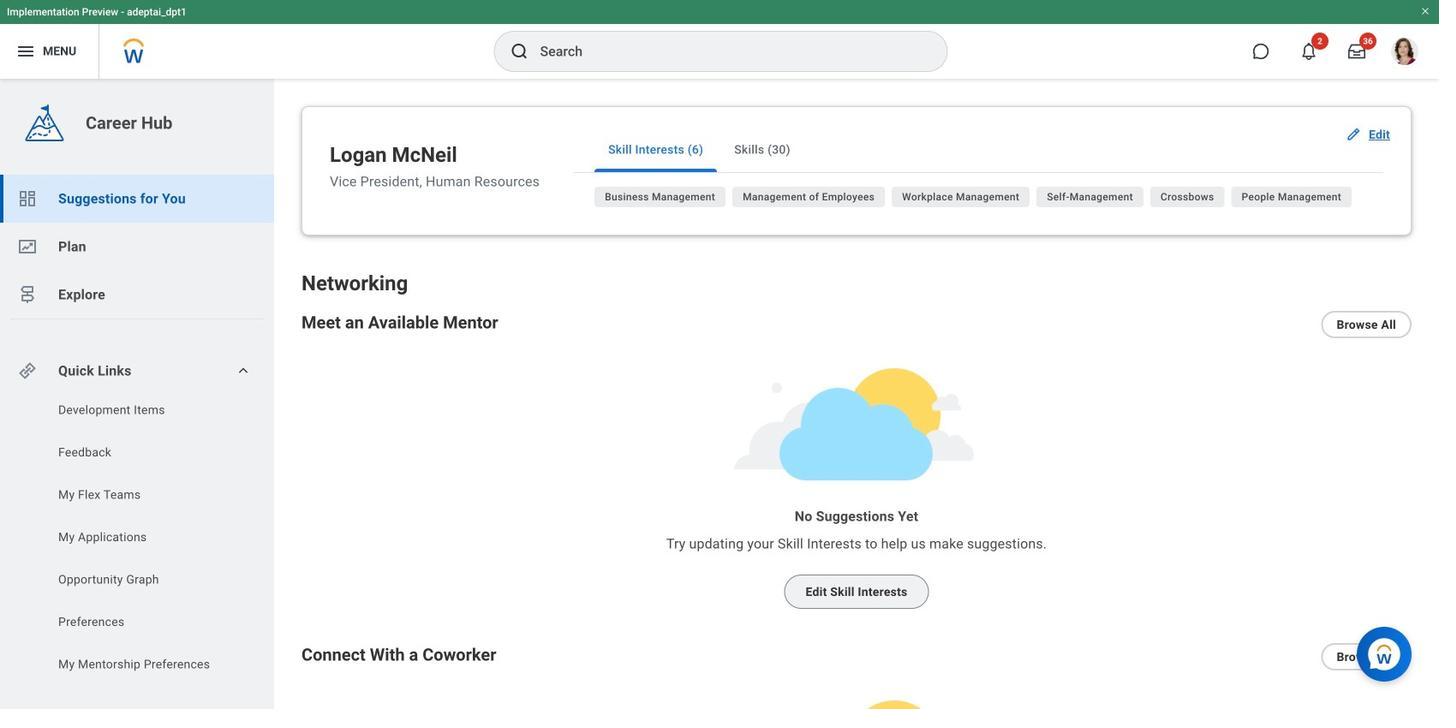 Task type: vqa. For each thing, say whether or not it's contained in the screenshot.
Vaccination for Vaccination Status
no



Task type: locate. For each thing, give the bounding box(es) containing it.
search image
[[509, 41, 530, 62]]

quick links element
[[17, 354, 260, 388]]

Search Workday  search field
[[540, 33, 912, 70]]

notifications large image
[[1300, 43, 1317, 60]]

profile logan mcneil image
[[1391, 38, 1418, 69]]

list
[[0, 175, 274, 319], [595, 187, 1383, 214], [0, 402, 274, 678]]

onboarding home image
[[17, 236, 38, 257]]

tab list
[[574, 128, 1383, 173]]

inbox large image
[[1348, 43, 1365, 60]]

banner
[[0, 0, 1439, 79]]

edit image
[[1345, 126, 1362, 143]]

link image
[[17, 361, 38, 381]]



Task type: describe. For each thing, give the bounding box(es) containing it.
close environment banner image
[[1420, 6, 1430, 16]]

justify image
[[15, 41, 36, 62]]

timeline milestone image
[[17, 284, 38, 305]]

dashboard image
[[17, 188, 38, 209]]

chevron up small image
[[235, 362, 252, 379]]



